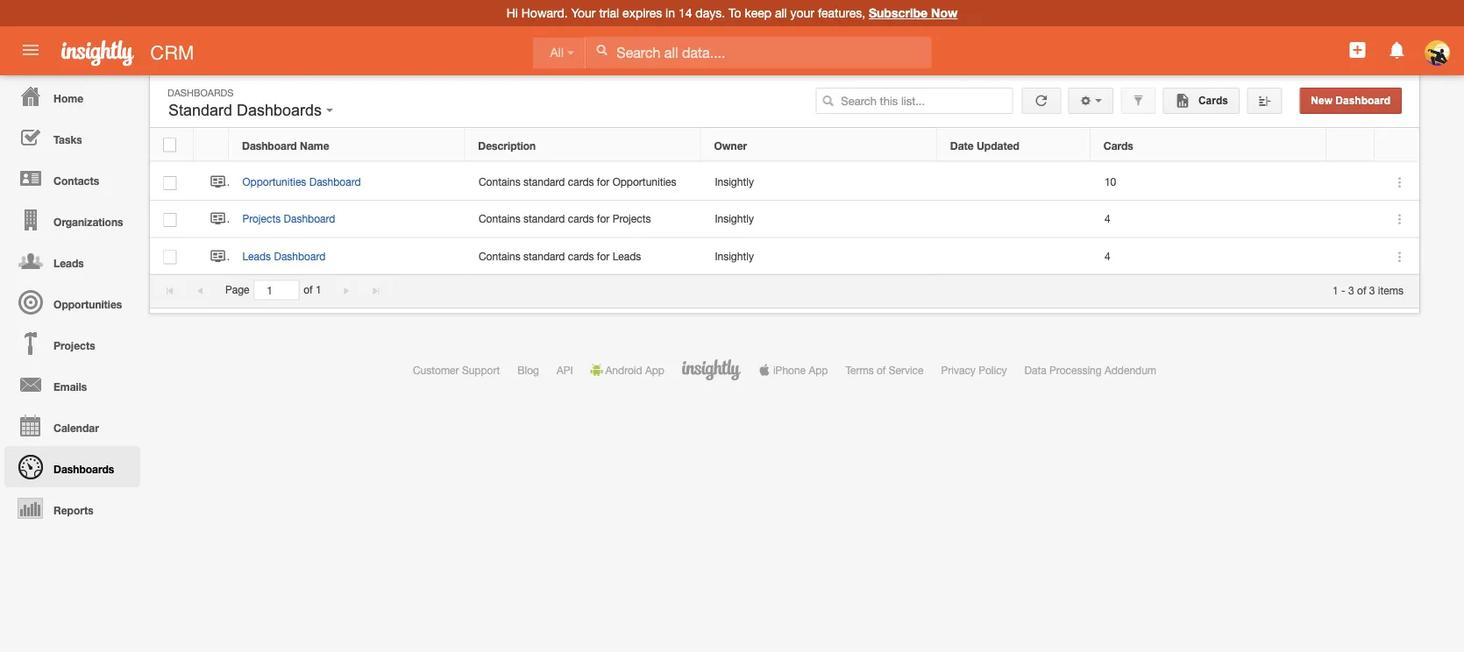 Task type: describe. For each thing, give the bounding box(es) containing it.
subscribe
[[869, 6, 928, 20]]

dashboard for projects dashboard
[[284, 213, 335, 225]]

opportunities dashboard
[[242, 176, 361, 188]]

-
[[1341, 284, 1346, 296]]

home link
[[4, 75, 140, 117]]

howard.
[[521, 6, 568, 20]]

standard
[[168, 101, 232, 119]]

iphone
[[773, 364, 806, 376]]

new dashboard link
[[1300, 88, 1402, 114]]

calendar
[[54, 422, 99, 434]]

days.
[[696, 6, 725, 20]]

insightly for contains standard cards for opportunities
[[715, 176, 754, 188]]

opportunities for opportunities
[[54, 298, 122, 310]]

dashboard for opportunities dashboard
[[309, 176, 361, 188]]

cards inside row
[[1104, 139, 1133, 152]]

insightly for contains standard cards for leads
[[715, 250, 754, 262]]

0 horizontal spatial of
[[303, 284, 313, 296]]

customer support
[[413, 364, 500, 376]]

of 1
[[303, 284, 321, 296]]

contacts
[[54, 174, 99, 187]]

standard dashboards button
[[164, 97, 338, 124]]

terms of service link
[[846, 364, 924, 376]]

search image
[[822, 95, 834, 107]]

2 1 from the left
[[1333, 284, 1339, 296]]

10
[[1105, 176, 1116, 188]]

projects for projects dashboard
[[242, 213, 281, 225]]

home
[[54, 92, 83, 104]]

contains standard cards for leads cell
[[465, 238, 701, 275]]

navigation containing home
[[0, 75, 140, 529]]

policy
[[979, 364, 1007, 376]]

dashboards link
[[4, 446, 140, 487]]

terms
[[846, 364, 874, 376]]

row containing leads dashboard
[[150, 238, 1419, 275]]

android app link
[[591, 364, 665, 376]]

opportunities link
[[4, 281, 140, 323]]

privacy policy
[[941, 364, 1007, 376]]

page
[[225, 284, 249, 296]]

show list view filters image
[[1132, 95, 1144, 107]]

expires
[[623, 6, 662, 20]]

leads inside cell
[[613, 250, 641, 262]]

for for projects
[[597, 213, 610, 225]]

row containing projects dashboard
[[150, 201, 1419, 238]]

Search this list... text field
[[816, 88, 1013, 114]]

standard for contains standard cards for leads
[[523, 250, 565, 262]]

contains for contains standard cards for leads
[[479, 250, 521, 262]]

contains standard cards for projects
[[479, 213, 651, 225]]

projects dashboard link
[[242, 213, 344, 225]]

privacy
[[941, 364, 976, 376]]

for for opportunities
[[597, 176, 610, 188]]

dashboard name
[[242, 139, 329, 152]]

opportunities for opportunities dashboard
[[242, 176, 306, 188]]

date
[[950, 139, 974, 152]]

10 cell
[[1091, 164, 1327, 201]]

data processing addendum link
[[1025, 364, 1157, 376]]

cards for projects
[[568, 213, 594, 225]]

cards for leads
[[568, 250, 594, 262]]

crm
[[150, 41, 194, 64]]

android
[[605, 364, 642, 376]]

iphone app link
[[758, 364, 828, 376]]

projects inside 'cell'
[[613, 213, 651, 225]]

hi
[[506, 6, 518, 20]]

calendar link
[[4, 405, 140, 446]]

terms of service
[[846, 364, 924, 376]]

4 cell for contains standard cards for leads
[[1091, 238, 1327, 275]]

now
[[931, 6, 958, 20]]

date updated
[[950, 139, 1020, 152]]

service
[[889, 364, 924, 376]]

4 for contains standard cards for projects
[[1105, 213, 1110, 225]]

show sidebar image
[[1258, 95, 1271, 107]]

hi howard. your trial expires in 14 days. to keep all your features, subscribe now
[[506, 6, 958, 20]]

1 - 3 of 3 items
[[1333, 284, 1404, 296]]

all
[[550, 46, 564, 60]]

addendum
[[1105, 364, 1157, 376]]

standard for contains standard cards for opportunities
[[523, 176, 565, 188]]

data
[[1025, 364, 1047, 376]]

4 for contains standard cards for leads
[[1105, 250, 1110, 262]]

in
[[666, 6, 675, 20]]

organizations link
[[4, 199, 140, 240]]

insightly for contains standard cards for projects
[[715, 213, 754, 225]]

your
[[790, 6, 814, 20]]

name
[[300, 139, 329, 152]]

android app
[[605, 364, 665, 376]]

cards link
[[1163, 88, 1240, 114]]

items
[[1378, 284, 1404, 296]]

emails
[[54, 381, 87, 393]]

projects link
[[4, 323, 140, 364]]

subscribe now link
[[869, 6, 958, 20]]

all
[[775, 6, 787, 20]]

owner
[[714, 139, 747, 152]]

contacts link
[[4, 158, 140, 199]]



Task type: locate. For each thing, give the bounding box(es) containing it.
1 horizontal spatial projects
[[242, 213, 281, 225]]

contains standard cards for projects cell
[[465, 201, 701, 238]]

1 vertical spatial insightly
[[715, 213, 754, 225]]

3 contains from the top
[[479, 250, 521, 262]]

insightly
[[715, 176, 754, 188], [715, 213, 754, 225], [715, 250, 754, 262]]

1 for from the top
[[597, 176, 610, 188]]

opportunities down dashboard name
[[242, 176, 306, 188]]

1 vertical spatial dashboards
[[237, 101, 322, 119]]

0 horizontal spatial dashboards
[[54, 463, 114, 475]]

2 4 from the top
[[1105, 250, 1110, 262]]

for
[[597, 176, 610, 188], [597, 213, 610, 225], [597, 250, 610, 262]]

1 3 from the left
[[1349, 284, 1354, 296]]

contains down description
[[479, 176, 521, 188]]

1 4 cell from the top
[[1091, 201, 1327, 238]]

reports
[[54, 504, 93, 516]]

contains
[[479, 176, 521, 188], [479, 213, 521, 225], [479, 250, 521, 262]]

tasks
[[54, 133, 82, 146]]

dashboards up dashboard name
[[237, 101, 322, 119]]

2 insightly from the top
[[715, 213, 754, 225]]

row group containing opportunities dashboard
[[150, 164, 1419, 275]]

updated
[[977, 139, 1020, 152]]

contains standard cards for leads
[[479, 250, 641, 262]]

2 vertical spatial standard
[[523, 250, 565, 262]]

3 insightly from the top
[[715, 250, 754, 262]]

privacy policy link
[[941, 364, 1007, 376]]

contains standard cards for opportunities
[[479, 176, 676, 188]]

3
[[1349, 284, 1354, 296], [1369, 284, 1375, 296]]

iphone app
[[773, 364, 828, 376]]

1 horizontal spatial 3
[[1369, 284, 1375, 296]]

1 horizontal spatial 1
[[1333, 284, 1339, 296]]

cog image
[[1080, 95, 1092, 107]]

insightly cell for contains standard cards for projects
[[701, 201, 938, 238]]

4
[[1105, 213, 1110, 225], [1105, 250, 1110, 262]]

dashboard
[[1336, 95, 1391, 107], [242, 139, 297, 152], [309, 176, 361, 188], [284, 213, 335, 225], [274, 250, 326, 262]]

insightly cell for contains standard cards for leads
[[701, 238, 938, 275]]

for for leads
[[597, 250, 610, 262]]

3 left items
[[1369, 284, 1375, 296]]

trial
[[599, 6, 619, 20]]

1 vertical spatial cards
[[1104, 139, 1133, 152]]

1 insightly from the top
[[715, 176, 754, 188]]

1 horizontal spatial opportunities
[[242, 176, 306, 188]]

description
[[478, 139, 536, 152]]

projects for projects
[[54, 339, 95, 352]]

0 vertical spatial 4
[[1105, 213, 1110, 225]]

opportunities up projects link at left
[[54, 298, 122, 310]]

1 4 from the top
[[1105, 213, 1110, 225]]

contains for contains standard cards for projects
[[479, 213, 521, 225]]

dashboard inside new dashboard link
[[1336, 95, 1391, 107]]

customer
[[413, 364, 459, 376]]

opportunities
[[242, 176, 306, 188], [613, 176, 676, 188], [54, 298, 122, 310]]

1 right 1 field
[[316, 284, 321, 296]]

standard for contains standard cards for projects
[[523, 213, 565, 225]]

opportunities dashboard link
[[242, 176, 370, 188]]

leads link
[[4, 240, 140, 281]]

of right 1 field
[[303, 284, 313, 296]]

1 vertical spatial contains
[[479, 213, 521, 225]]

features,
[[818, 6, 865, 20]]

cards
[[568, 176, 594, 188], [568, 213, 594, 225], [568, 250, 594, 262]]

cards up contains standard cards for projects 'cell'
[[568, 176, 594, 188]]

dashboards up "reports" link
[[54, 463, 114, 475]]

cards
[[1196, 95, 1228, 107], [1104, 139, 1133, 152]]

data processing addendum
[[1025, 364, 1157, 376]]

Search all data.... text field
[[586, 37, 931, 68]]

standard inside 'cell'
[[523, 213, 565, 225]]

for inside contains standard cards for opportunities cell
[[597, 176, 610, 188]]

app right android
[[645, 364, 665, 376]]

for down contains standard cards for projects 'cell'
[[597, 250, 610, 262]]

emails link
[[4, 364, 140, 405]]

cards left show sidebar icon
[[1196, 95, 1228, 107]]

standard up the contains standard cards for projects
[[523, 176, 565, 188]]

support
[[462, 364, 500, 376]]

1 app from the left
[[645, 364, 665, 376]]

dashboard for new dashboard
[[1336, 95, 1391, 107]]

0 horizontal spatial app
[[645, 364, 665, 376]]

keep
[[745, 6, 772, 20]]

projects
[[242, 213, 281, 225], [613, 213, 651, 225], [54, 339, 95, 352]]

3 for from the top
[[597, 250, 610, 262]]

contains down the contains standard cards for projects
[[479, 250, 521, 262]]

4 cell
[[1091, 201, 1327, 238], [1091, 238, 1327, 275]]

standard
[[523, 176, 565, 188], [523, 213, 565, 225], [523, 250, 565, 262]]

2 vertical spatial dashboards
[[54, 463, 114, 475]]

leads dashboard link
[[242, 250, 334, 262]]

1 vertical spatial for
[[597, 213, 610, 225]]

2 insightly cell from the top
[[701, 201, 938, 238]]

1 horizontal spatial dashboards
[[167, 87, 234, 98]]

your
[[571, 6, 596, 20]]

1 horizontal spatial app
[[809, 364, 828, 376]]

None checkbox
[[163, 138, 176, 152], [163, 250, 177, 264], [163, 138, 176, 152], [163, 250, 177, 264]]

0 vertical spatial cards
[[568, 176, 594, 188]]

cards for opportunities
[[568, 176, 594, 188]]

2 app from the left
[[809, 364, 828, 376]]

of
[[303, 284, 313, 296], [1357, 284, 1366, 296], [877, 364, 886, 376]]

14
[[679, 6, 692, 20]]

1 row from the top
[[150, 129, 1419, 162]]

1 vertical spatial standard
[[523, 213, 565, 225]]

3 standard from the top
[[523, 250, 565, 262]]

projects up "emails" 'link'
[[54, 339, 95, 352]]

dashboard down standard dashboards button
[[242, 139, 297, 152]]

dashboard for leads dashboard
[[274, 250, 326, 262]]

dashboards up standard
[[167, 87, 234, 98]]

contains up contains standard cards for leads
[[479, 213, 521, 225]]

contains standard cards for opportunities cell
[[465, 164, 701, 201]]

refresh list image
[[1033, 95, 1050, 107]]

projects up leads dashboard on the left
[[242, 213, 281, 225]]

app for android app
[[645, 364, 665, 376]]

white image
[[596, 44, 608, 56]]

for down contains standard cards for opportunities cell
[[597, 213, 610, 225]]

reports link
[[4, 487, 140, 529]]

all link
[[533, 37, 586, 69]]

2 row from the top
[[150, 164, 1419, 201]]

1 contains from the top
[[479, 176, 521, 188]]

opportunities inside cell
[[613, 176, 676, 188]]

customer support link
[[413, 364, 500, 376]]

leads for leads dashboard
[[242, 250, 271, 262]]

dashboard right new
[[1336, 95, 1391, 107]]

0 horizontal spatial 1
[[316, 284, 321, 296]]

0 vertical spatial insightly
[[715, 176, 754, 188]]

2 3 from the left
[[1369, 284, 1375, 296]]

leads up the opportunities link at the left top of page
[[54, 257, 84, 269]]

leads down contains standard cards for projects 'cell'
[[613, 250, 641, 262]]

1 horizontal spatial leads
[[242, 250, 271, 262]]

cards down contains standard cards for opportunities cell
[[568, 213, 594, 225]]

2 vertical spatial contains
[[479, 250, 521, 262]]

2 horizontal spatial of
[[1357, 284, 1366, 296]]

to
[[729, 6, 741, 20]]

0 vertical spatial dashboards
[[167, 87, 234, 98]]

cards down contains standard cards for projects 'cell'
[[568, 250, 594, 262]]

1 insightly cell from the top
[[701, 164, 938, 201]]

2 vertical spatial for
[[597, 250, 610, 262]]

app
[[645, 364, 665, 376], [809, 364, 828, 376]]

for inside contains standard cards for leads cell
[[597, 250, 610, 262]]

2 horizontal spatial dashboards
[[237, 101, 322, 119]]

2 4 cell from the top
[[1091, 238, 1327, 275]]

standard down the contains standard cards for projects
[[523, 250, 565, 262]]

leads for leads
[[54, 257, 84, 269]]

1 horizontal spatial cards
[[1196, 95, 1228, 107]]

blog
[[517, 364, 539, 376]]

row containing opportunities dashboard
[[150, 164, 1419, 201]]

insightly cell
[[701, 164, 938, 201], [701, 201, 938, 238], [701, 238, 938, 275]]

processing
[[1050, 364, 1102, 376]]

0 vertical spatial contains
[[479, 176, 521, 188]]

0 horizontal spatial 3
[[1349, 284, 1354, 296]]

cell
[[938, 164, 1091, 201], [1327, 164, 1376, 201], [938, 201, 1091, 238], [1327, 201, 1376, 238], [938, 238, 1091, 275], [1327, 238, 1376, 275]]

4 row from the top
[[150, 238, 1419, 275]]

2 standard from the top
[[523, 213, 565, 225]]

3 right -
[[1349, 284, 1354, 296]]

0 vertical spatial for
[[597, 176, 610, 188]]

cards up 10
[[1104, 139, 1133, 152]]

opportunities up contains standard cards for projects 'cell'
[[613, 176, 676, 188]]

row group
[[150, 164, 1419, 275]]

0 horizontal spatial leads
[[54, 257, 84, 269]]

app right iphone
[[809, 364, 828, 376]]

cards inside 'cell'
[[568, 213, 594, 225]]

row containing dashboard name
[[150, 129, 1419, 162]]

1 vertical spatial cards
[[568, 213, 594, 225]]

0 horizontal spatial projects
[[54, 339, 95, 352]]

api link
[[557, 364, 573, 376]]

2 vertical spatial cards
[[568, 250, 594, 262]]

0 vertical spatial standard
[[523, 176, 565, 188]]

2 cards from the top
[[568, 213, 594, 225]]

2 horizontal spatial leads
[[613, 250, 641, 262]]

1 field
[[255, 281, 298, 300]]

contains inside 'cell'
[[479, 213, 521, 225]]

standard up contains standard cards for leads
[[523, 213, 565, 225]]

leads dashboard
[[242, 250, 326, 262]]

api
[[557, 364, 573, 376]]

dashboards inside button
[[237, 101, 322, 119]]

0 horizontal spatial cards
[[1104, 139, 1133, 152]]

tasks link
[[4, 117, 140, 158]]

notifications image
[[1387, 39, 1408, 60]]

contains for contains standard cards for opportunities
[[479, 176, 521, 188]]

1
[[316, 284, 321, 296], [1333, 284, 1339, 296]]

2 for from the top
[[597, 213, 610, 225]]

dashboards
[[167, 87, 234, 98], [237, 101, 322, 119], [54, 463, 114, 475]]

None checkbox
[[163, 176, 177, 190], [163, 213, 177, 227], [163, 176, 177, 190], [163, 213, 177, 227]]

dashboard down opportunities dashboard link
[[284, 213, 335, 225]]

dashboard up the of 1
[[274, 250, 326, 262]]

of right the terms
[[877, 364, 886, 376]]

blog link
[[517, 364, 539, 376]]

1 horizontal spatial of
[[877, 364, 886, 376]]

for inside contains standard cards for projects 'cell'
[[597, 213, 610, 225]]

2 vertical spatial insightly
[[715, 250, 754, 262]]

2 horizontal spatial opportunities
[[613, 176, 676, 188]]

leads
[[242, 250, 271, 262], [613, 250, 641, 262], [54, 257, 84, 269]]

dashboard down name at the left of the page
[[309, 176, 361, 188]]

projects down contains standard cards for opportunities cell
[[613, 213, 651, 225]]

4 cell for contains standard cards for projects
[[1091, 201, 1327, 238]]

3 row from the top
[[150, 201, 1419, 238]]

leads up the page
[[242, 250, 271, 262]]

2 contains from the top
[[479, 213, 521, 225]]

3 insightly cell from the top
[[701, 238, 938, 275]]

for up contains standard cards for projects 'cell'
[[597, 176, 610, 188]]

app for iphone app
[[809, 364, 828, 376]]

1 cards from the top
[[568, 176, 594, 188]]

2 horizontal spatial projects
[[613, 213, 651, 225]]

0 vertical spatial cards
[[1196, 95, 1228, 107]]

1 vertical spatial 4
[[1105, 250, 1110, 262]]

navigation
[[0, 75, 140, 529]]

0 horizontal spatial opportunities
[[54, 298, 122, 310]]

insightly cell for contains standard cards for opportunities
[[701, 164, 938, 201]]

1 1 from the left
[[316, 284, 321, 296]]

projects dashboard
[[242, 213, 335, 225]]

standard dashboards
[[168, 101, 326, 119]]

new dashboard
[[1311, 95, 1391, 107]]

organizations
[[54, 216, 123, 228]]

row
[[150, 129, 1419, 162], [150, 164, 1419, 201], [150, 201, 1419, 238], [150, 238, 1419, 275]]

opportunities inside navigation
[[54, 298, 122, 310]]

new
[[1311, 95, 1333, 107]]

1 left -
[[1333, 284, 1339, 296]]

1 standard from the top
[[523, 176, 565, 188]]

of right -
[[1357, 284, 1366, 296]]

3 cards from the top
[[568, 250, 594, 262]]



Task type: vqa. For each thing, say whether or not it's contained in the screenshot.
in
yes



